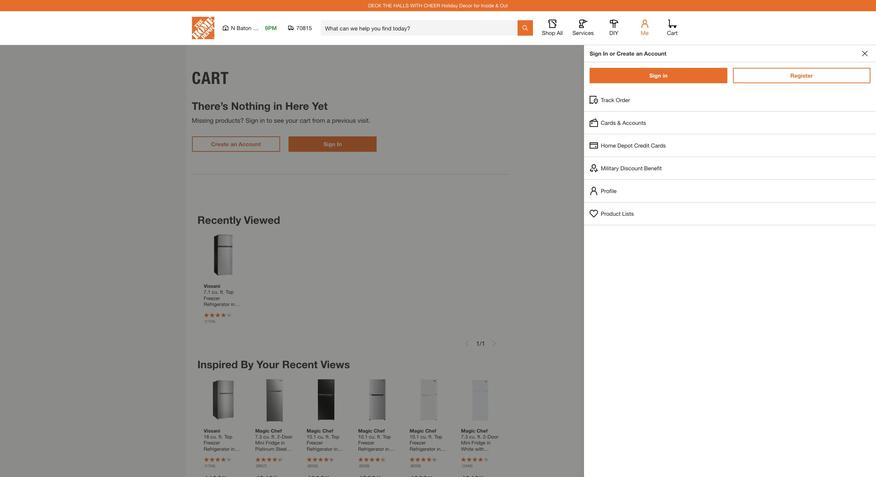Task type: vqa. For each thing, say whether or not it's contained in the screenshot.


Task type: describe. For each thing, give the bounding box(es) containing it.
2- for with
[[483, 434, 488, 440]]

What can we help you find today? search field
[[325, 21, 517, 35]]

cu. inside vissani 18 cu. ft. top freezer refrigerator in stainless steel look
[[211, 434, 217, 440]]

stainless for inspired by your recent views
[[204, 452, 224, 458]]

steel inside 'vissani 7.1 cu. ft. top freezer refrigerator in stainless steel look'
[[225, 307, 236, 313]]

platinum inside magic chef 10.1 cu. ft. top freezer refrigerator in platinum steel
[[358, 452, 377, 458]]

white inside magic chef 10.1 cu. ft. top freezer refrigerator in white
[[410, 452, 422, 458]]

door for 7.3 cu. ft. 2-door mini fridge in platinum steel with freezer
[[282, 434, 293, 440]]

( 1704 )
[[205, 464, 215, 468]]

viewed
[[244, 214, 280, 226]]

cart link
[[665, 20, 680, 36]]

sign in or create an account
[[590, 50, 667, 57]]

profile link
[[584, 180, 876, 202]]

here
[[285, 100, 309, 112]]

products?
[[215, 116, 244, 124]]

( for 7.3 cu. ft. 2-door mini fridge in platinum steel with freezer
[[256, 464, 257, 468]]

steel inside magic chef 10.1 cu. ft. top freezer refrigerator in platinum steel
[[379, 452, 390, 458]]

out
[[500, 2, 508, 8]]

10.1 for 10.1 cu. ft. top freezer refrigerator in black
[[307, 434, 316, 440]]

ft. for magic chef 10.1 cu. ft. top freezer refrigerator in white
[[429, 434, 433, 440]]

top inside vissani 18 cu. ft. top freezer refrigerator in stainless steel look
[[224, 434, 232, 440]]

white inside magic chef 7.3 cu. ft. 2-door mini fridge in white with freezer
[[461, 446, 474, 452]]

) for magic chef 10.1 cu. ft. top freezer refrigerator in black
[[317, 464, 318, 468]]

vissani 18 cu. ft. top freezer refrigerator in stainless steel look
[[204, 428, 236, 464]]

register
[[791, 72, 813, 79]]

sign in link
[[590, 68, 727, 83]]

shop all button
[[541, 20, 564, 36]]

sign in
[[650, 72, 668, 79]]

) for magic chef 7.3 cu. ft. 2-door mini fridge in white with freezer
[[472, 464, 473, 468]]

magic chef 7.3 cu. ft. 2-door mini fridge in white with freezer
[[461, 428, 498, 458]]

your
[[257, 358, 279, 371]]

refrigerator inside vissani 18 cu. ft. top freezer refrigerator in stainless steel look
[[204, 446, 230, 452]]

cart
[[300, 116, 311, 124]]

magic for 7.3 cu. ft. 2-door mini fridge in platinum steel with freezer
[[255, 428, 270, 434]]

inspired
[[197, 358, 238, 371]]

product
[[601, 210, 621, 217]]

track order
[[601, 97, 630, 103]]

n baton rouge
[[231, 24, 270, 31]]

1724
[[206, 319, 214, 323]]

1 1 from the left
[[476, 340, 480, 347]]

cards & accounts link
[[584, 112, 876, 134]]

create inside button
[[211, 140, 229, 147]]

deck
[[368, 2, 382, 8]]

missing products? sign in to see your cart from a previous visit.
[[192, 116, 371, 124]]

refrigerator for magic chef 10.1 cu. ft. top freezer refrigerator in black
[[307, 446, 333, 452]]

stainless for recently viewed
[[204, 307, 224, 313]]

shop
[[542, 29, 555, 36]]

cu. for magic chef 10.1 cu. ft. top freezer refrigerator in black
[[318, 434, 324, 440]]

sign for sign in
[[324, 140, 335, 147]]

services
[[573, 29, 594, 36]]

vissani 7.1 cu. ft. top freezer refrigerator in stainless steel look
[[204, 283, 236, 319]]

diy button
[[603, 20, 625, 36]]

fridge for with
[[472, 440, 486, 446]]

) for magic chef 10.1 cu. ft. top freezer refrigerator in white
[[420, 464, 421, 468]]

10.1 for 10.1 cu. ft. top freezer refrigerator in platinum steel
[[358, 434, 368, 440]]

ft. inside 'vissani 7.1 cu. ft. top freezer refrigerator in stainless steel look'
[[220, 289, 224, 295]]

in inside magic chef 10.1 cu. ft. top freezer refrigerator in white
[[437, 446, 441, 452]]

military
[[601, 165, 619, 171]]

yet
[[312, 100, 328, 112]]

ft. for magic chef 10.1 cu. ft. top freezer refrigerator in platinum steel
[[377, 434, 382, 440]]

9837
[[257, 464, 266, 468]]

drawer close image
[[862, 51, 868, 56]]

to
[[267, 116, 272, 124]]

sign in button
[[289, 136, 377, 152]]

( 9837 )
[[256, 464, 267, 468]]

black
[[307, 452, 319, 458]]

( 1948 )
[[462, 464, 473, 468]]

freezer inside 'vissani 7.1 cu. ft. top freezer refrigerator in stainless steel look'
[[204, 295, 220, 301]]

70815 button
[[288, 24, 312, 31]]

7.1
[[204, 289, 211, 295]]

chef for magic chef 7.3 cu. ft. 2-door mini fridge in platinum steel with freezer
[[271, 428, 282, 434]]

vissani for recently
[[204, 283, 220, 289]]

track
[[601, 97, 614, 103]]

) for vissani 18 cu. ft. top freezer refrigerator in stainless steel look
[[214, 464, 215, 468]]

in inside magic chef 10.1 cu. ft. top freezer refrigerator in black
[[334, 446, 338, 452]]

1948
[[463, 464, 472, 468]]

deck the halls with cheer holiday decor for inside & out
[[368, 2, 508, 8]]

top for magic chef 10.1 cu. ft. top freezer refrigerator in platinum steel
[[383, 434, 391, 440]]

) for magic chef 10.1 cu. ft. top freezer refrigerator in platinum steel
[[369, 464, 370, 468]]

an inside button
[[231, 140, 237, 147]]

7.1 cu. ft. top freezer refrigerator in stainless steel look image
[[200, 232, 246, 278]]

/
[[480, 340, 482, 347]]

( for 7.3 cu. ft. 2-door mini fridge in white with freezer
[[462, 464, 463, 468]]

military discount benefit link
[[584, 157, 876, 179]]

for
[[474, 2, 480, 8]]

refrigerator inside 'vissani 7.1 cu. ft. top freezer refrigerator in stainless steel look'
[[204, 301, 230, 307]]

account inside button
[[239, 140, 261, 147]]

in inside vissani 18 cu. ft. top freezer refrigerator in stainless steel look
[[231, 446, 235, 452]]

ft. inside vissani 18 cu. ft. top freezer refrigerator in stainless steel look
[[219, 434, 223, 440]]

chef for magic chef 7.3 cu. ft. 2-door mini fridge in white with freezer
[[477, 428, 488, 434]]

magic for 7.3 cu. ft. 2-door mini fridge in white with freezer
[[461, 428, 475, 434]]

) for magic chef 7.3 cu. ft. 2-door mini fridge in platinum steel with freezer
[[266, 464, 267, 468]]

1 horizontal spatial create
[[617, 50, 635, 57]]

magic chef 10.1 cu. ft. top freezer refrigerator in white
[[410, 428, 442, 458]]

( 6026 ) for black
[[308, 464, 318, 468]]

0 vertical spatial &
[[496, 2, 499, 8]]

holiday
[[442, 2, 458, 8]]

ft. for magic chef 7.3 cu. ft. 2-door mini fridge in white with freezer
[[477, 434, 482, 440]]

1 horizontal spatial cards
[[651, 142, 666, 149]]

cart
[[667, 29, 678, 36]]

top for magic chef 10.1 cu. ft. top freezer refrigerator in white
[[434, 434, 442, 440]]

your
[[286, 116, 298, 124]]

magic chef 7.3 cu. ft. 2-door mini fridge in platinum steel with freezer
[[255, 428, 293, 458]]

shop all
[[542, 29, 563, 36]]

product lists
[[601, 210, 634, 217]]

inside
[[481, 2, 494, 8]]

7.3 cu. ft. 2-door mini fridge in white with freezer image
[[458, 377, 504, 423]]

7.3 cu. ft. 2-door mini fridge in platinum steel with freezer image
[[252, 377, 298, 423]]

( for 7.1 cu. ft. top freezer refrigerator in stainless steel look
[[205, 319, 206, 323]]

10.1 cu. ft. top freezer refrigerator in platinum steel image
[[355, 377, 401, 423]]

feedback link image
[[867, 118, 876, 156]]

cheer
[[424, 2, 440, 8]]

there's nothing in here yet
[[192, 100, 328, 112]]

baton
[[237, 24, 252, 31]]

all
[[557, 29, 563, 36]]

register link
[[733, 68, 871, 83]]

70815
[[296, 24, 312, 31]]

0 vertical spatial account
[[644, 50, 667, 57]]

cart
[[192, 68, 229, 88]]



Task type: locate. For each thing, give the bounding box(es) containing it.
cu. for magic chef 10.1 cu. ft. top freezer refrigerator in platinum steel
[[369, 434, 376, 440]]

cu. inside magic chef 7.3 cu. ft. 2-door mini fridge in platinum steel with freezer
[[263, 434, 270, 440]]

1704
[[206, 464, 214, 468]]

10.1 inside magic chef 10.1 cu. ft. top freezer refrigerator in platinum steel
[[358, 434, 368, 440]]

0 vertical spatial stainless
[[204, 307, 224, 313]]

10.1 inside magic chef 10.1 cu. ft. top freezer refrigerator in black
[[307, 434, 316, 440]]

steel inside magic chef 7.3 cu. ft. 2-door mini fridge in platinum steel with freezer
[[276, 446, 287, 452]]

door inside magic chef 7.3 cu. ft. 2-door mini fridge in white with freezer
[[488, 434, 498, 440]]

menu containing track order
[[584, 89, 876, 225]]

2- for steel
[[277, 434, 282, 440]]

( down magic chef 10.1 cu. ft. top freezer refrigerator in platinum steel
[[359, 464, 360, 468]]

from
[[312, 116, 325, 124]]

1 vertical spatial &
[[617, 119, 621, 126]]

look inside 'vissani 7.1 cu. ft. top freezer refrigerator in stainless steel look'
[[204, 313, 215, 319]]

depot
[[618, 142, 633, 149]]

cu. for magic chef 10.1 cu. ft. top freezer refrigerator in white
[[421, 434, 427, 440]]

with inside magic chef 7.3 cu. ft. 2-door mini fridge in platinum steel with freezer
[[255, 452, 264, 458]]

1 vertical spatial cards
[[651, 142, 666, 149]]

track order link
[[584, 89, 876, 111]]

10.1 cu. ft. top freezer refrigerator in white image
[[406, 377, 452, 423]]

0 vertical spatial create
[[617, 50, 635, 57]]

1 horizontal spatial an
[[636, 50, 643, 57]]

accounts
[[623, 119, 646, 126]]

1 door from the left
[[282, 434, 293, 440]]

chef for magic chef 10.1 cu. ft. top freezer refrigerator in white
[[425, 428, 436, 434]]

create an account button
[[192, 136, 280, 152]]

vissani down 7.1 cu. ft. top freezer refrigerator in stainless steel look image at left
[[204, 283, 220, 289]]

0 vertical spatial an
[[636, 50, 643, 57]]

recently
[[197, 214, 241, 226]]

stainless inside 'vissani 7.1 cu. ft. top freezer refrigerator in stainless steel look'
[[204, 307, 224, 313]]

1 ( 6026 ) from the left
[[308, 464, 318, 468]]

fridge inside magic chef 7.3 cu. ft. 2-door mini fridge in white with freezer
[[472, 440, 486, 446]]

7.3 inside magic chef 7.3 cu. ft. 2-door mini fridge in white with freezer
[[461, 434, 468, 440]]

fridge for steel
[[266, 440, 280, 446]]

freezer inside magic chef 7.3 cu. ft. 2-door mini fridge in white with freezer
[[461, 452, 477, 458]]

1 horizontal spatial door
[[488, 434, 498, 440]]

missing
[[192, 116, 214, 124]]

account up sign in
[[644, 50, 667, 57]]

refrigerator inside magic chef 10.1 cu. ft. top freezer refrigerator in platinum steel
[[358, 446, 384, 452]]

n
[[231, 24, 235, 31]]

diy
[[610, 29, 619, 36]]

freezer inside magic chef 10.1 cu. ft. top freezer refrigerator in platinum steel
[[358, 440, 374, 446]]

stainless up ( 1704 )
[[204, 452, 224, 458]]

1 7.3 from the left
[[255, 434, 262, 440]]

0 horizontal spatial 7.3
[[255, 434, 262, 440]]

ft.
[[220, 289, 224, 295], [219, 434, 223, 440], [271, 434, 276, 440], [326, 434, 330, 440], [377, 434, 382, 440], [429, 434, 433, 440], [477, 434, 482, 440]]

0 horizontal spatial cards
[[601, 119, 616, 126]]

with
[[410, 2, 422, 8]]

sign in
[[324, 140, 342, 147]]

1 horizontal spatial 10.1
[[358, 434, 368, 440]]

( for 10.1 cu. ft. top freezer refrigerator in white
[[411, 464, 412, 468]]

fridge up 9837
[[266, 440, 280, 446]]

1 vertical spatial white
[[410, 452, 422, 458]]

cu. for magic chef 7.3 cu. ft. 2-door mini fridge in platinum steel with freezer
[[263, 434, 270, 440]]

(
[[205, 319, 206, 323], [205, 464, 206, 468], [256, 464, 257, 468], [308, 464, 309, 468], [359, 464, 360, 468], [411, 464, 412, 468], [462, 464, 463, 468]]

cards & accounts
[[601, 119, 646, 126]]

1 mini from the left
[[255, 440, 264, 446]]

2 horizontal spatial 10.1
[[410, 434, 419, 440]]

mini inside magic chef 7.3 cu. ft. 2-door mini fridge in platinum steel with freezer
[[255, 440, 264, 446]]

1 vertical spatial platinum
[[358, 452, 377, 458]]

create
[[617, 50, 635, 57], [211, 140, 229, 147]]

in inside button
[[337, 140, 342, 147]]

top inside magic chef 10.1 cu. ft. top freezer refrigerator in black
[[331, 434, 339, 440]]

9pm
[[265, 24, 277, 31]]

chef down 10.1 cu. ft. top freezer refrigerator in platinum steel image
[[374, 428, 385, 434]]

cards
[[601, 119, 616, 126], [651, 142, 666, 149]]

ft. inside magic chef 10.1 cu. ft. top freezer refrigerator in white
[[429, 434, 433, 440]]

freezer inside magic chef 10.1 cu. ft. top freezer refrigerator in white
[[410, 440, 426, 446]]

7.3 for 7.3 cu. ft. 2-door mini fridge in platinum steel with freezer
[[255, 434, 262, 440]]

home depot credit cards
[[601, 142, 666, 149]]

chef down 7.3 cu. ft. 2-door mini fridge in platinum steel with freezer image on the left bottom
[[271, 428, 282, 434]]

1 horizontal spatial mini
[[461, 440, 470, 446]]

magic inside magic chef 7.3 cu. ft. 2-door mini fridge in platinum steel with freezer
[[255, 428, 270, 434]]

5 chef from the left
[[477, 428, 488, 434]]

magic up black
[[307, 428, 321, 434]]

magic down 10.1 cu. ft. top freezer refrigerator in white image
[[410, 428, 424, 434]]

2 10.1 from the left
[[358, 434, 368, 440]]

1 horizontal spatial ( 6026 )
[[359, 464, 370, 468]]

me
[[641, 29, 649, 36]]

menu
[[584, 89, 876, 225]]

freezer inside magic chef 10.1 cu. ft. top freezer refrigerator in black
[[307, 440, 323, 446]]

inspired by your recent views
[[197, 358, 350, 371]]

0 horizontal spatial with
[[255, 452, 264, 458]]

refrigerator for magic chef 10.1 cu. ft. top freezer refrigerator in platinum steel
[[358, 446, 384, 452]]

white up 6056
[[410, 452, 422, 458]]

ft. inside magic chef 7.3 cu. ft. 2-door mini fridge in platinum steel with freezer
[[271, 434, 276, 440]]

0 vertical spatial platinum
[[255, 446, 274, 452]]

2 look from the top
[[204, 458, 215, 464]]

1 vertical spatial account
[[239, 140, 261, 147]]

vissani inside vissani 18 cu. ft. top freezer refrigerator in stainless steel look
[[204, 428, 220, 434]]

refrigerator
[[204, 301, 230, 307], [204, 446, 230, 452], [307, 446, 333, 452], [358, 446, 384, 452], [410, 446, 436, 452]]

0 vertical spatial cards
[[601, 119, 616, 126]]

magic down 7.3 cu. ft. 2-door mini fridge in platinum steel with freezer image on the left bottom
[[255, 428, 270, 434]]

1 vertical spatial stainless
[[204, 452, 224, 458]]

lists
[[622, 210, 634, 217]]

top inside 'vissani 7.1 cu. ft. top freezer refrigerator in stainless steel look'
[[226, 289, 234, 295]]

mini up 9837
[[255, 440, 264, 446]]

vissani for inspired
[[204, 428, 220, 434]]

0 horizontal spatial platinum
[[255, 446, 274, 452]]

ft. for magic chef 7.3 cu. ft. 2-door mini fridge in platinum steel with freezer
[[271, 434, 276, 440]]

1 vertical spatial create
[[211, 140, 229, 147]]

deck the halls with cheer holiday decor for inside & out link
[[368, 2, 508, 8]]

( 6026 )
[[308, 464, 318, 468], [359, 464, 370, 468]]

look down 18
[[204, 458, 215, 464]]

6026 for black
[[309, 464, 317, 468]]

0 horizontal spatial 1
[[476, 340, 480, 347]]

refrigerator inside magic chef 10.1 cu. ft. top freezer refrigerator in black
[[307, 446, 333, 452]]

fridge inside magic chef 7.3 cu. ft. 2-door mini fridge in platinum steel with freezer
[[266, 440, 280, 446]]

services button
[[572, 20, 595, 36]]

in inside magic chef 7.3 cu. ft. 2-door mini fridge in platinum steel with freezer
[[281, 440, 285, 446]]

mini for white
[[461, 440, 470, 446]]

1 horizontal spatial with
[[475, 446, 484, 452]]

look down the 7.1
[[204, 313, 215, 319]]

create right or
[[617, 50, 635, 57]]

chef
[[271, 428, 282, 434], [322, 428, 333, 434], [374, 428, 385, 434], [425, 428, 436, 434], [477, 428, 488, 434]]

1 right this is the first slide image
[[476, 340, 480, 347]]

a
[[327, 116, 330, 124]]

views
[[321, 358, 350, 371]]

2 magic from the left
[[307, 428, 321, 434]]

( 6026 ) down magic chef 10.1 cu. ft. top freezer refrigerator in platinum steel
[[359, 464, 370, 468]]

3 chef from the left
[[374, 428, 385, 434]]

benefit
[[644, 165, 662, 171]]

10.1
[[307, 434, 316, 440], [358, 434, 368, 440], [410, 434, 419, 440]]

)
[[214, 319, 215, 323], [214, 464, 215, 468], [266, 464, 267, 468], [317, 464, 318, 468], [369, 464, 370, 468], [420, 464, 421, 468], [472, 464, 473, 468]]

&
[[496, 2, 499, 8], [617, 119, 621, 126]]

military discount benefit
[[601, 165, 662, 171]]

chef for magic chef 10.1 cu. ft. top freezer refrigerator in platinum steel
[[374, 428, 385, 434]]

1 fridge from the left
[[266, 440, 280, 446]]

2 ( 6026 ) from the left
[[359, 464, 370, 468]]

magic inside magic chef 10.1 cu. ft. top freezer refrigerator in black
[[307, 428, 321, 434]]

cu. for magic chef 7.3 cu. ft. 2-door mini fridge in white with freezer
[[469, 434, 476, 440]]

1 magic from the left
[[255, 428, 270, 434]]

1 horizontal spatial platinum
[[358, 452, 377, 458]]

0 horizontal spatial fridge
[[266, 440, 280, 446]]

sign for sign in
[[650, 72, 661, 79]]

recently viewed
[[197, 214, 280, 226]]

product lists link
[[584, 203, 876, 225]]

7.3 for 7.3 cu. ft. 2-door mini fridge in white with freezer
[[461, 434, 468, 440]]

sign for sign in or create an account
[[590, 50, 602, 57]]

look for recently
[[204, 313, 215, 319]]

6026 down magic chef 10.1 cu. ft. top freezer refrigerator in platinum steel
[[360, 464, 369, 468]]

( for 10.1 cu. ft. top freezer refrigerator in platinum steel
[[359, 464, 360, 468]]

stainless up 1724
[[204, 307, 224, 313]]

create down products?
[[211, 140, 229, 147]]

mini for platinum
[[255, 440, 264, 446]]

recent
[[282, 358, 318, 371]]

18
[[204, 434, 209, 440]]

1 horizontal spatial &
[[617, 119, 621, 126]]

10.1 cu. ft. top freezer refrigerator in black image
[[303, 377, 349, 423]]

vissani inside 'vissani 7.1 cu. ft. top freezer refrigerator in stainless steel look'
[[204, 283, 220, 289]]

rouge
[[253, 24, 270, 31]]

1 6026 from the left
[[309, 464, 317, 468]]

( 6026 ) down black
[[308, 464, 318, 468]]

mini
[[255, 440, 264, 446], [461, 440, 470, 446]]

chef inside magic chef 10.1 cu. ft. top freezer refrigerator in black
[[322, 428, 333, 434]]

6026 for platinum
[[360, 464, 369, 468]]

1 10.1 from the left
[[307, 434, 316, 440]]

2 door from the left
[[488, 434, 498, 440]]

in inside magic chef 10.1 cu. ft. top freezer refrigerator in platinum steel
[[385, 446, 389, 452]]

magic for 10.1 cu. ft. top freezer refrigerator in platinum steel
[[358, 428, 373, 434]]

with inside magic chef 7.3 cu. ft. 2-door mini fridge in white with freezer
[[475, 446, 484, 452]]

( down magic chef 7.3 cu. ft. 2-door mini fridge in white with freezer
[[462, 464, 463, 468]]

0 horizontal spatial &
[[496, 2, 499, 8]]

an down products?
[[231, 140, 237, 147]]

6056
[[412, 464, 420, 468]]

2 2- from the left
[[483, 434, 488, 440]]

1 vertical spatial with
[[255, 452, 264, 458]]

1 left this is the last slide icon
[[482, 340, 485, 347]]

home depot credit cards link
[[584, 134, 876, 157]]

magic down 10.1 cu. ft. top freezer refrigerator in platinum steel image
[[358, 428, 373, 434]]

door for 7.3 cu. ft. 2-door mini fridge in white with freezer
[[488, 434, 498, 440]]

( down the 7.1
[[205, 319, 206, 323]]

an down me
[[636, 50, 643, 57]]

cu. inside magic chef 10.1 cu. ft. top freezer refrigerator in white
[[421, 434, 427, 440]]

( 1724 )
[[205, 319, 215, 323]]

in
[[603, 50, 608, 57], [337, 140, 342, 147]]

7.3
[[255, 434, 262, 440], [461, 434, 468, 440]]

1 horizontal spatial in
[[603, 50, 608, 57]]

0 horizontal spatial mini
[[255, 440, 264, 446]]

in for sign in or create an account
[[603, 50, 608, 57]]

7.3 up 1948
[[461, 434, 468, 440]]

top
[[226, 289, 234, 295], [224, 434, 232, 440], [331, 434, 339, 440], [383, 434, 391, 440], [434, 434, 442, 440]]

1 vissani from the top
[[204, 283, 220, 289]]

the home depot logo image
[[192, 17, 214, 39]]

10.1 inside magic chef 10.1 cu. ft. top freezer refrigerator in white
[[410, 434, 419, 440]]

2 fridge from the left
[[472, 440, 486, 446]]

chef down 7.3 cu. ft. 2-door mini fridge in white with freezer image
[[477, 428, 488, 434]]

5 magic from the left
[[461, 428, 475, 434]]

see
[[274, 116, 284, 124]]

1 vertical spatial an
[[231, 140, 237, 147]]

0 horizontal spatial 2-
[[277, 434, 282, 440]]

6026
[[309, 464, 317, 468], [360, 464, 369, 468]]

1 horizontal spatial 2-
[[483, 434, 488, 440]]

ft. inside magic chef 10.1 cu. ft. top freezer refrigerator in platinum steel
[[377, 434, 382, 440]]

& left out
[[496, 2, 499, 8]]

0 horizontal spatial 6026
[[309, 464, 317, 468]]

& left accounts on the top
[[617, 119, 621, 126]]

platinum inside magic chef 7.3 cu. ft. 2-door mini fridge in platinum steel with freezer
[[255, 446, 274, 452]]

( down magic chef 10.1 cu. ft. top freezer refrigerator in white
[[411, 464, 412, 468]]

or
[[610, 50, 615, 57]]

with
[[475, 446, 484, 452], [255, 452, 264, 458]]

by
[[241, 358, 254, 371]]

0 horizontal spatial 10.1
[[307, 434, 316, 440]]

magic for 10.1 cu. ft. top freezer refrigerator in white
[[410, 428, 424, 434]]

an
[[636, 50, 643, 57], [231, 140, 237, 147]]

( down black
[[308, 464, 309, 468]]

top inside magic chef 10.1 cu. ft. top freezer refrigerator in white
[[434, 434, 442, 440]]

in inside magic chef 7.3 cu. ft. 2-door mini fridge in white with freezer
[[487, 440, 491, 446]]

7.3 inside magic chef 7.3 cu. ft. 2-door mini fridge in platinum steel with freezer
[[255, 434, 262, 440]]

visit.
[[358, 116, 371, 124]]

home
[[601, 142, 616, 149]]

there's
[[192, 100, 228, 112]]

in inside 'vissani 7.1 cu. ft. top freezer refrigerator in stainless steel look'
[[231, 301, 235, 307]]

( for 18 cu. ft. top freezer refrigerator in stainless steel look
[[205, 464, 206, 468]]

ft. for magic chef 10.1 cu. ft. top freezer refrigerator in black
[[326, 434, 330, 440]]

this is the last slide image
[[492, 341, 497, 346]]

0 horizontal spatial create
[[211, 140, 229, 147]]

vissani down 18 cu. ft. top freezer refrigerator in stainless steel look image
[[204, 428, 220, 434]]

white
[[461, 446, 474, 452], [410, 452, 422, 458]]

10.1 for 10.1 cu. ft. top freezer refrigerator in white
[[410, 434, 419, 440]]

cu. inside magic chef 10.1 cu. ft. top freezer refrigerator in platinum steel
[[369, 434, 376, 440]]

1 horizontal spatial fridge
[[472, 440, 486, 446]]

1 2- from the left
[[277, 434, 282, 440]]

1 horizontal spatial white
[[461, 446, 474, 452]]

18 cu. ft. top freezer refrigerator in stainless steel look image
[[200, 377, 246, 423]]

0 horizontal spatial door
[[282, 434, 293, 440]]

in down 'previous'
[[337, 140, 342, 147]]

refrigerator for magic chef 10.1 cu. ft. top freezer refrigerator in white
[[410, 446, 436, 452]]

ft. inside magic chef 10.1 cu. ft. top freezer refrigerator in black
[[326, 434, 330, 440]]

cu. inside magic chef 7.3 cu. ft. 2-door mini fridge in white with freezer
[[469, 434, 476, 440]]

4 magic from the left
[[410, 428, 424, 434]]

2 7.3 from the left
[[461, 434, 468, 440]]

chef inside magic chef 10.1 cu. ft. top freezer refrigerator in white
[[425, 428, 436, 434]]

create an account
[[211, 140, 261, 147]]

2 stainless from the top
[[204, 452, 224, 458]]

1 horizontal spatial 1
[[482, 340, 485, 347]]

magic chef 10.1 cu. ft. top freezer refrigerator in platinum steel
[[358, 428, 391, 458]]

1 horizontal spatial 7.3
[[461, 434, 468, 440]]

mini up 1948
[[461, 440, 470, 446]]

2- inside magic chef 7.3 cu. ft. 2-door mini fridge in white with freezer
[[483, 434, 488, 440]]

me button
[[634, 20, 656, 36]]

chef down 10.1 cu. ft. top freezer refrigerator in black image
[[322, 428, 333, 434]]

2 chef from the left
[[322, 428, 333, 434]]

0 horizontal spatial ( 6026 )
[[308, 464, 318, 468]]

previous
[[332, 116, 356, 124]]

3 magic from the left
[[358, 428, 373, 434]]

2-
[[277, 434, 282, 440], [483, 434, 488, 440]]

in for sign in
[[337, 140, 342, 147]]

cards up home
[[601, 119, 616, 126]]

6026 down black
[[309, 464, 317, 468]]

door inside magic chef 7.3 cu. ft. 2-door mini fridge in platinum steel with freezer
[[282, 434, 293, 440]]

0 vertical spatial vissani
[[204, 283, 220, 289]]

2- inside magic chef 7.3 cu. ft. 2-door mini fridge in platinum steel with freezer
[[277, 434, 282, 440]]

in left or
[[603, 50, 608, 57]]

( down 18
[[205, 464, 206, 468]]

0 horizontal spatial an
[[231, 140, 237, 147]]

2 1 from the left
[[482, 340, 485, 347]]

mini inside magic chef 7.3 cu. ft. 2-door mini fridge in white with freezer
[[461, 440, 470, 446]]

0 vertical spatial white
[[461, 446, 474, 452]]

1 horizontal spatial 6026
[[360, 464, 369, 468]]

credit
[[634, 142, 650, 149]]

( 6026 ) for platinum
[[359, 464, 370, 468]]

1 vertical spatial look
[[204, 458, 215, 464]]

( 6056 )
[[411, 464, 421, 468]]

refrigerator inside magic chef 10.1 cu. ft. top freezer refrigerator in white
[[410, 446, 436, 452]]

0 horizontal spatial account
[[239, 140, 261, 147]]

look for inspired
[[204, 458, 215, 464]]

chef inside magic chef 10.1 cu. ft. top freezer refrigerator in platinum steel
[[374, 428, 385, 434]]

freezer inside magic chef 7.3 cu. ft. 2-door mini fridge in platinum steel with freezer
[[266, 452, 282, 458]]

halls
[[394, 2, 409, 8]]

cu. inside 'vissani 7.1 cu. ft. top freezer refrigerator in stainless steel look'
[[212, 289, 219, 295]]

chef down 10.1 cu. ft. top freezer refrigerator in white image
[[425, 428, 436, 434]]

1 chef from the left
[[271, 428, 282, 434]]

7.3 up 9837
[[255, 434, 262, 440]]

magic inside magic chef 7.3 cu. ft. 2-door mini fridge in white with freezer
[[461, 428, 475, 434]]

magic inside magic chef 10.1 cu. ft. top freezer refrigerator in white
[[410, 428, 424, 434]]

this is the first slide image
[[464, 341, 470, 346]]

chef inside magic chef 7.3 cu. ft. 2-door mini fridge in white with freezer
[[477, 428, 488, 434]]

ft. inside magic chef 7.3 cu. ft. 2-door mini fridge in white with freezer
[[477, 434, 482, 440]]

the
[[383, 2, 392, 8]]

magic inside magic chef 10.1 cu. ft. top freezer refrigerator in platinum steel
[[358, 428, 373, 434]]

cards right credit
[[651, 142, 666, 149]]

top for magic chef 10.1 cu. ft. top freezer refrigerator in black
[[331, 434, 339, 440]]

chef inside magic chef 7.3 cu. ft. 2-door mini fridge in platinum steel with freezer
[[271, 428, 282, 434]]

steel inside vissani 18 cu. ft. top freezer refrigerator in stainless steel look
[[225, 452, 236, 458]]

) for vissani 7.1 cu. ft. top freezer refrigerator in stainless steel look
[[214, 319, 215, 323]]

1 horizontal spatial account
[[644, 50, 667, 57]]

4 chef from the left
[[425, 428, 436, 434]]

2 mini from the left
[[461, 440, 470, 446]]

top inside magic chef 10.1 cu. ft. top freezer refrigerator in platinum steel
[[383, 434, 391, 440]]

0 horizontal spatial in
[[337, 140, 342, 147]]

order
[[616, 97, 630, 103]]

0 vertical spatial with
[[475, 446, 484, 452]]

0 vertical spatial in
[[603, 50, 608, 57]]

1
[[476, 340, 480, 347], [482, 340, 485, 347]]

magic
[[255, 428, 270, 434], [307, 428, 321, 434], [358, 428, 373, 434], [410, 428, 424, 434], [461, 428, 475, 434]]

1 stainless from the top
[[204, 307, 224, 313]]

chef for magic chef 10.1 cu. ft. top freezer refrigerator in black
[[322, 428, 333, 434]]

2 vissani from the top
[[204, 428, 220, 434]]

nothing
[[231, 100, 271, 112]]

1 look from the top
[[204, 313, 215, 319]]

2 6026 from the left
[[360, 464, 369, 468]]

magic down 7.3 cu. ft. 2-door mini fridge in white with freezer image
[[461, 428, 475, 434]]

( for 10.1 cu. ft. top freezer refrigerator in black
[[308, 464, 309, 468]]

cu. inside magic chef 10.1 cu. ft. top freezer refrigerator in black
[[318, 434, 324, 440]]

account down products?
[[239, 140, 261, 147]]

look inside vissani 18 cu. ft. top freezer refrigerator in stainless steel look
[[204, 458, 215, 464]]

steel
[[225, 307, 236, 313], [276, 446, 287, 452], [225, 452, 236, 458], [379, 452, 390, 458]]

sign inside button
[[324, 140, 335, 147]]

white up 1948
[[461, 446, 474, 452]]

stainless inside vissani 18 cu. ft. top freezer refrigerator in stainless steel look
[[204, 452, 224, 458]]

fridge up 1948
[[472, 440, 486, 446]]

1 / 1
[[476, 340, 485, 347]]

1 vertical spatial in
[[337, 140, 342, 147]]

magic for 10.1 cu. ft. top freezer refrigerator in black
[[307, 428, 321, 434]]

in
[[663, 72, 668, 79], [274, 100, 282, 112], [260, 116, 265, 124], [231, 301, 235, 307], [281, 440, 285, 446], [487, 440, 491, 446], [231, 446, 235, 452], [334, 446, 338, 452], [385, 446, 389, 452], [437, 446, 441, 452]]

profile
[[601, 188, 617, 194]]

0 vertical spatial look
[[204, 313, 215, 319]]

0 horizontal spatial white
[[410, 452, 422, 458]]

freezer inside vissani 18 cu. ft. top freezer refrigerator in stainless steel look
[[204, 440, 220, 446]]

1 vertical spatial vissani
[[204, 428, 220, 434]]

( down magic chef 7.3 cu. ft. 2-door mini fridge in platinum steel with freezer
[[256, 464, 257, 468]]

3 10.1 from the left
[[410, 434, 419, 440]]



